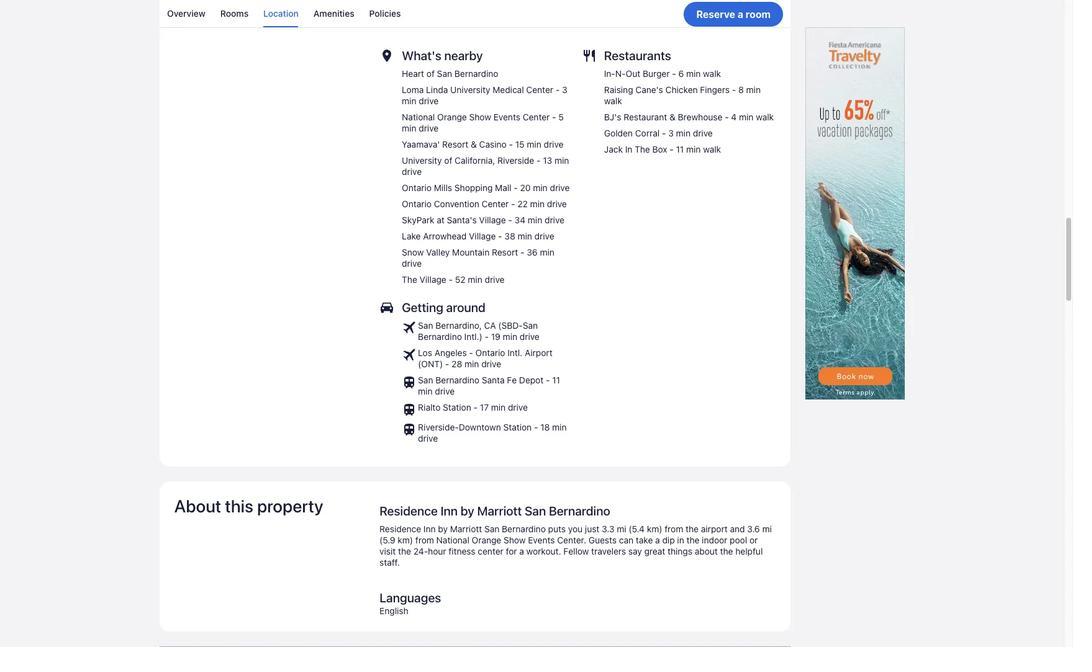 Task type: locate. For each thing, give the bounding box(es) containing it.
38
[[505, 231, 515, 242]]

around
[[446, 301, 486, 315]]

0 vertical spatial university
[[450, 84, 490, 95]]

min inside los angeles - ontario intl. airport (ont) - 28 min drive
[[465, 359, 479, 369]]

1 vertical spatial show
[[504, 535, 526, 546]]

11 right depot
[[552, 375, 560, 386]]

residence inn by marriott san bernardino residence inn by marriott san bernardino puts you just 3.3 mi (5.4 km) from the airport and 3.6 mi (5.9 km) from national orange show events center. guests can take a dip in the indoor pool or visit the 24-hour fitness center for a workout. fellow travelers say great things about the helpful staff.
[[380, 504, 772, 568]]

1 vertical spatial of
[[444, 155, 452, 166]]

1 horizontal spatial the
[[635, 144, 650, 155]]

bernardino up "you"
[[549, 504, 610, 519]]

riverside-
[[418, 422, 459, 433]]

university down heart of san bernardino at the top of the page
[[450, 84, 490, 95]]

national inside residence inn by marriott san bernardino residence inn by marriott san bernardino puts you just 3.3 mi (5.4 km) from the airport and 3.6 mi (5.9 km) from national orange show events center. guests can take a dip in the indoor pool or visit the 24-hour fitness center for a workout. fellow travelers say great things about the helpful staff.
[[436, 535, 470, 546]]

24-
[[414, 547, 428, 557]]

events down medical
[[494, 112, 521, 122]]

drive down - 36 min drive
[[485, 274, 505, 285]]

2 vertical spatial a
[[519, 547, 524, 557]]

station left 18 at right bottom
[[503, 422, 532, 433]]

- left 34
[[508, 215, 512, 225]]

drive up the 13
[[544, 139, 564, 150]]

of
[[427, 68, 435, 79], [444, 155, 452, 166]]

- inside - 5 min drive
[[552, 112, 556, 122]]

min inside - 36 min drive
[[540, 247, 555, 258]]

- left 18 at right bottom
[[534, 422, 538, 433]]

1 horizontal spatial by
[[461, 504, 474, 519]]

km) right (5.9
[[398, 535, 413, 546]]

skypark
[[402, 215, 435, 225]]

1 vertical spatial &
[[471, 139, 477, 150]]

0 vertical spatial of
[[427, 68, 435, 79]]

from
[[665, 524, 683, 535], [415, 535, 434, 546]]

- left 52
[[449, 274, 453, 285]]

list containing heart of san bernardino
[[402, 68, 573, 286]]

university
[[450, 84, 490, 95], [402, 155, 442, 166]]

restaurants in-n-out burger - 6 min walk raising cane's chicken fingers - 8 min walk bj's restaurant & brewhouse - 4 min walk golden corral - 3 min drive jack in the box - 11 min walk
[[604, 48, 774, 155]]

policies link
[[369, 0, 401, 27]]

& up "california,"
[[471, 139, 477, 150]]

raising
[[604, 84, 633, 95]]

1 vertical spatial km)
[[398, 535, 413, 546]]

-
[[672, 68, 676, 79], [556, 84, 560, 95], [732, 84, 736, 95], [552, 112, 556, 122], [725, 112, 729, 122], [662, 128, 666, 138], [509, 139, 513, 150], [670, 144, 674, 155], [537, 155, 541, 166], [514, 182, 518, 193], [511, 199, 515, 209], [508, 215, 512, 225], [498, 231, 502, 242], [521, 247, 525, 258], [449, 274, 453, 285], [485, 332, 489, 342], [469, 348, 473, 358], [445, 359, 449, 369], [546, 375, 550, 386], [474, 402, 478, 413], [534, 422, 538, 433]]

bernardino up angeles on the left bottom
[[418, 332, 462, 342]]

helpful
[[736, 547, 763, 557]]

&
[[670, 112, 676, 122], [471, 139, 477, 150]]

national up fitness
[[436, 535, 470, 546]]

- left 4
[[725, 112, 729, 122]]

0 horizontal spatial station
[[443, 402, 471, 413]]

list containing in-n-out burger - 6 min walk
[[604, 68, 776, 155]]

valley
[[426, 247, 450, 258]]

intl.
[[508, 348, 523, 358]]

3
[[562, 84, 568, 95], [669, 128, 674, 138]]

& inside restaurants in-n-out burger - 6 min walk raising cane's chicken fingers - 8 min walk bj's restaurant & brewhouse - 4 min walk golden corral - 3 min drive jack in the box - 11 min walk
[[670, 112, 676, 122]]

residence
[[380, 504, 438, 519], [380, 524, 421, 535]]

1 vertical spatial the
[[402, 274, 417, 285]]

about
[[174, 496, 221, 517]]

min inside - 13 min drive
[[555, 155, 569, 166]]

1 vertical spatial events
[[528, 535, 555, 546]]

a inside the reserve a room button
[[738, 8, 743, 20]]

about
[[695, 547, 718, 557]]

& right restaurant on the top
[[670, 112, 676, 122]]

3 up 5
[[562, 84, 568, 95]]

0 vertical spatial center
[[526, 84, 553, 95]]

min inside san bernardino santa fe depot - 11 min drive
[[418, 386, 433, 397]]

1 horizontal spatial university
[[450, 84, 490, 95]]

drive down fe
[[508, 402, 528, 413]]

1 horizontal spatial orange
[[472, 535, 501, 546]]

1 vertical spatial orange
[[472, 535, 501, 546]]

events inside residence inn by marriott san bernardino residence inn by marriott san bernardino puts you just 3.3 mi (5.4 km) from the airport and 3.6 mi (5.9 km) from national orange show events center. guests can take a dip in the indoor pool or visit the 24-hour fitness center for a workout. fellow travelers say great things about the helpful staff.
[[528, 535, 555, 546]]

3.3
[[602, 524, 615, 535]]

english
[[380, 606, 409, 617]]

1 horizontal spatial national
[[436, 535, 470, 546]]

marriott up center
[[477, 504, 522, 519]]

center
[[526, 84, 553, 95], [523, 112, 550, 122], [482, 199, 509, 209]]

0 vertical spatial inn
[[441, 504, 458, 519]]

orange up center
[[472, 535, 501, 546]]

3.6
[[747, 524, 760, 535]]

resort down 38
[[492, 247, 518, 258]]

of left "california,"
[[444, 155, 452, 166]]

0 vertical spatial village
[[479, 215, 506, 225]]

the left 24-
[[398, 547, 411, 557]]

center right medical
[[526, 84, 553, 95]]

min inside - 5 min drive
[[402, 123, 417, 133]]

center left 5
[[523, 112, 550, 122]]

3 right corral in the top of the page
[[669, 128, 674, 138]]

loma linda university medical center
[[402, 84, 553, 95]]

drive down snow at the top
[[402, 258, 422, 269]]

1 vertical spatial residence
[[380, 524, 421, 535]]

2 vertical spatial village
[[420, 274, 446, 285]]

- left 6
[[672, 68, 676, 79]]

about this property
[[174, 496, 323, 517]]

- left 17
[[474, 402, 478, 413]]

resort up university of california, riverside
[[442, 139, 469, 150]]

drive inside restaurants in-n-out burger - 6 min walk raising cane's chicken fingers - 8 min walk bj's restaurant & brewhouse - 4 min walk golden corral - 3 min drive jack in the box - 11 min walk
[[693, 128, 713, 138]]

0 vertical spatial orange
[[437, 112, 467, 122]]

travelers
[[591, 547, 626, 557]]

what's
[[402, 48, 442, 63]]

ontario down 19
[[476, 348, 505, 358]]

1 horizontal spatial resort
[[492, 247, 518, 258]]

1 vertical spatial from
[[415, 535, 434, 546]]

0 vertical spatial &
[[670, 112, 676, 122]]

min inside - 3 min drive
[[402, 96, 417, 106]]

- inside - 13 min drive
[[537, 155, 541, 166]]

1 vertical spatial center
[[523, 112, 550, 122]]

1 vertical spatial marriott
[[450, 524, 482, 535]]

0 vertical spatial from
[[665, 524, 683, 535]]

just
[[585, 524, 600, 535]]

walk down the raising
[[604, 96, 622, 106]]

0 horizontal spatial orange
[[437, 112, 467, 122]]

0 horizontal spatial show
[[469, 112, 491, 122]]

ontario left mills
[[402, 182, 432, 193]]

0 vertical spatial the
[[635, 144, 650, 155]]

village up the mountain
[[469, 231, 496, 242]]

(ont)
[[418, 359, 443, 369]]

yaamava' resort & casino - 15 min drive
[[402, 139, 564, 150]]

corral
[[635, 128, 660, 138]]

drive up yaamava'
[[419, 123, 439, 133]]

drive right 22
[[547, 199, 567, 209]]

staff.
[[380, 558, 400, 568]]

center.
[[557, 535, 586, 546]]

a right for
[[519, 547, 524, 557]]

center for loma linda university medical center
[[526, 84, 553, 95]]

from up 24-
[[415, 535, 434, 546]]

0 vertical spatial by
[[461, 504, 474, 519]]

drive
[[419, 96, 439, 106], [419, 123, 439, 133], [693, 128, 713, 138], [544, 139, 564, 150], [402, 166, 422, 177], [550, 182, 570, 193], [547, 199, 567, 209], [545, 215, 565, 225], [535, 231, 554, 242], [402, 258, 422, 269], [485, 274, 505, 285], [520, 332, 540, 342], [482, 359, 501, 369], [435, 386, 455, 397], [508, 402, 528, 413], [418, 433, 438, 444]]

1 horizontal spatial 3
[[669, 128, 674, 138]]

1 horizontal spatial &
[[670, 112, 676, 122]]

min inside san bernardino, ca (sbd-san bernardino intl.) - 19 min drive
[[503, 332, 517, 342]]

1 vertical spatial national
[[436, 535, 470, 546]]

1 vertical spatial village
[[469, 231, 496, 242]]

1 vertical spatial 3
[[669, 128, 674, 138]]

1 horizontal spatial 11
[[676, 144, 684, 155]]

drive down linda
[[419, 96, 439, 106]]

national up yaamava'
[[402, 112, 435, 122]]

4
[[731, 112, 737, 122]]

mountain
[[452, 247, 490, 258]]

1 vertical spatial by
[[438, 524, 448, 535]]

walk right 4
[[756, 112, 774, 122]]

0 horizontal spatial the
[[402, 274, 417, 285]]

the down snow at the top
[[402, 274, 417, 285]]

riverside-downtown station - 18 min drive list item
[[402, 422, 573, 445]]

2 vertical spatial ontario
[[476, 348, 505, 358]]

min inside riverside-downtown station - 18 min drive
[[552, 422, 567, 433]]

0 horizontal spatial events
[[494, 112, 521, 122]]

the right in
[[687, 535, 700, 546]]

san down getting
[[418, 320, 433, 331]]

km)
[[647, 524, 662, 535], [398, 535, 413, 546]]

11 inside san bernardino santa fe depot - 11 min drive
[[552, 375, 560, 386]]

the right in
[[635, 144, 650, 155]]

by up hour on the bottom
[[438, 524, 448, 535]]

by
[[461, 504, 474, 519], [438, 524, 448, 535]]

- left the 13
[[537, 155, 541, 166]]

0 horizontal spatial 11
[[552, 375, 560, 386]]

1 horizontal spatial from
[[665, 524, 683, 535]]

village up 38
[[479, 215, 506, 225]]

- left 19
[[485, 332, 489, 342]]

say
[[629, 547, 642, 557]]

show
[[469, 112, 491, 122], [504, 535, 526, 546]]

village left 52
[[420, 274, 446, 285]]

puts
[[548, 524, 566, 535]]

center
[[478, 547, 504, 557]]

0 vertical spatial a
[[738, 8, 743, 20]]

0 horizontal spatial km)
[[398, 535, 413, 546]]

marriott
[[477, 504, 522, 519], [450, 524, 482, 535]]

0 vertical spatial 3
[[562, 84, 568, 95]]

university of california, riverside
[[402, 155, 534, 166]]

1 horizontal spatial a
[[655, 535, 660, 546]]

17
[[480, 402, 489, 413]]

bernardino down 28
[[436, 375, 480, 386]]

- left 8
[[732, 84, 736, 95]]

san bernardino santa fe depot - 11 min drive list item
[[402, 375, 573, 397]]

0 horizontal spatial national
[[402, 112, 435, 122]]

0 vertical spatial station
[[443, 402, 471, 413]]

walk up fingers
[[703, 68, 721, 79]]

2 vertical spatial center
[[482, 199, 509, 209]]

mi right 3.6
[[762, 524, 772, 535]]

6
[[679, 68, 684, 79]]

drive down brewhouse
[[693, 128, 713, 138]]

11 right box at the right of the page
[[676, 144, 684, 155]]

a left room at the top right of page
[[738, 8, 743, 20]]

bernardino up loma linda university medical center
[[455, 68, 499, 79]]

0 horizontal spatial university
[[402, 155, 442, 166]]

- left 20
[[514, 182, 518, 193]]

drive down the 13
[[550, 182, 570, 193]]

from up dip
[[665, 524, 683, 535]]

1 vertical spatial university
[[402, 155, 442, 166]]

heart of san bernardino
[[402, 68, 499, 79]]

1 vertical spatial resort
[[492, 247, 518, 258]]

center inside ontario mills shopping mall - 20 min drive ontario convention center - 22 min drive skypark at santa's village - 34 min drive lake arrowhead village - 38 min drive
[[482, 199, 509, 209]]

1 horizontal spatial station
[[503, 422, 532, 433]]

1 residence from the top
[[380, 504, 438, 519]]

min
[[686, 68, 701, 79], [746, 84, 761, 95], [402, 96, 417, 106], [739, 112, 754, 122], [402, 123, 417, 133], [676, 128, 691, 138], [527, 139, 542, 150], [686, 144, 701, 155], [555, 155, 569, 166], [533, 182, 548, 193], [530, 199, 545, 209], [528, 215, 542, 225], [518, 231, 532, 242], [540, 247, 555, 258], [468, 274, 483, 285], [503, 332, 517, 342], [465, 359, 479, 369], [418, 386, 433, 397], [491, 402, 506, 413], [552, 422, 567, 433]]

- left 5
[[552, 112, 556, 122]]

1 vertical spatial ontario
[[402, 199, 432, 209]]

mi up can
[[617, 524, 626, 535]]

casino
[[479, 139, 507, 150]]

show up for
[[504, 535, 526, 546]]

drive up airport
[[520, 332, 540, 342]]

orange
[[437, 112, 467, 122], [472, 535, 501, 546]]

of up linda
[[427, 68, 435, 79]]

station inside riverside-downtown station - 18 min drive
[[503, 422, 532, 433]]

1 horizontal spatial show
[[504, 535, 526, 546]]

walk
[[703, 68, 721, 79], [604, 96, 622, 106], [756, 112, 774, 122], [703, 144, 721, 155]]

drive inside - 36 min drive
[[402, 258, 422, 269]]

marriott up fitness
[[450, 524, 482, 535]]

station up "riverside-"
[[443, 402, 471, 413]]

amenities
[[313, 8, 354, 19]]

by up fitness
[[461, 504, 474, 519]]

0 horizontal spatial mi
[[617, 524, 626, 535]]

san up airport
[[523, 320, 538, 331]]

center down mall
[[482, 199, 509, 209]]

1 horizontal spatial events
[[528, 535, 555, 546]]

santa
[[482, 375, 505, 386]]

- 3 min drive
[[402, 84, 568, 106]]

center for national orange show events center
[[523, 112, 550, 122]]

0 vertical spatial national
[[402, 112, 435, 122]]

show down - 3 min drive at the top of page
[[469, 112, 491, 122]]

0 horizontal spatial resort
[[442, 139, 469, 150]]

- right depot
[[546, 375, 550, 386]]

a left dip
[[655, 535, 660, 546]]

riverside
[[498, 155, 534, 166]]

drive up rialto at left bottom
[[435, 386, 455, 397]]

bernardino,
[[436, 320, 482, 331]]

1 horizontal spatial mi
[[762, 524, 772, 535]]

linda
[[426, 84, 448, 95]]

13
[[543, 155, 552, 166]]

the inside list
[[402, 274, 417, 285]]

university down yaamava'
[[402, 155, 442, 166]]

- left the 36
[[521, 247, 525, 258]]

the down pool
[[720, 547, 733, 557]]

& inside list
[[471, 139, 477, 150]]

convention
[[434, 199, 479, 209]]

medical
[[493, 84, 524, 95]]

0 horizontal spatial of
[[427, 68, 435, 79]]

drive down yaamava'
[[402, 166, 422, 177]]

2 horizontal spatial a
[[738, 8, 743, 20]]

los angeles - ontario intl. airport (ont) - 28 min drive list item
[[402, 348, 573, 370]]

0 horizontal spatial 3
[[562, 84, 568, 95]]

list containing overview
[[159, 0, 790, 27]]

drive up the 36
[[535, 231, 554, 242]]

fitness
[[449, 547, 476, 557]]

in
[[677, 535, 684, 546]]

bernardino
[[455, 68, 499, 79], [418, 332, 462, 342], [436, 375, 480, 386], [549, 504, 610, 519], [502, 524, 546, 535]]

drive down "riverside-"
[[418, 433, 438, 444]]

0 vertical spatial km)
[[647, 524, 662, 535]]

restaurant
[[624, 112, 667, 122]]

0 vertical spatial events
[[494, 112, 521, 122]]

san up linda
[[437, 68, 452, 79]]

orange inside residence inn by marriott san bernardino residence inn by marriott san bernardino puts you just 3.3 mi (5.4 km) from the airport and 3.6 mi (5.9 km) from national orange show events center. guests can take a dip in the indoor pool or visit the 24-hour fitness center for a workout. fellow travelers say great things about the helpful staff.
[[472, 535, 501, 546]]

drive inside san bernardino santa fe depot - 11 min drive
[[435, 386, 455, 397]]

1 horizontal spatial inn
[[441, 504, 458, 519]]

1 vertical spatial 11
[[552, 375, 560, 386]]

drive up santa
[[482, 359, 501, 369]]

list containing san bernardino, ca (sbd-san bernardino intl.) - 19 min drive
[[402, 320, 573, 445]]

0 horizontal spatial &
[[471, 139, 477, 150]]

drive right 34
[[545, 215, 565, 225]]

santa's
[[447, 215, 477, 225]]

a
[[738, 8, 743, 20], [655, 535, 660, 546], [519, 547, 524, 557]]

km) up take
[[647, 524, 662, 535]]

ontario
[[402, 182, 432, 193], [402, 199, 432, 209], [476, 348, 505, 358]]

bernardino inside san bernardino santa fe depot - 11 min drive
[[436, 375, 480, 386]]

0 vertical spatial 11
[[676, 144, 684, 155]]

or
[[750, 535, 758, 546]]

1 vertical spatial inn
[[424, 524, 436, 535]]

- left 22
[[511, 199, 515, 209]]

san down (ont) at the bottom left of page
[[418, 375, 433, 386]]

- up 5
[[556, 84, 560, 95]]

15
[[515, 139, 525, 150]]

heart
[[402, 68, 424, 79]]

inn
[[441, 504, 458, 519], [424, 524, 436, 535]]

list
[[159, 0, 790, 27], [402, 68, 573, 286], [604, 68, 776, 155], [402, 320, 573, 445]]

0 vertical spatial residence
[[380, 504, 438, 519]]

1 vertical spatial a
[[655, 535, 660, 546]]

shopping
[[455, 182, 493, 193]]

1 vertical spatial station
[[503, 422, 532, 433]]

1 horizontal spatial of
[[444, 155, 452, 166]]

resort
[[442, 139, 469, 150], [492, 247, 518, 258]]

events up workout.
[[528, 535, 555, 546]]

of for california,
[[444, 155, 452, 166]]

orange down linda
[[437, 112, 467, 122]]



Task type: vqa. For each thing, say whether or not it's contained in the screenshot.
Good inside the Very Good (579 reviews)
no



Task type: describe. For each thing, give the bounding box(es) containing it.
rialto
[[418, 402, 441, 413]]

california,
[[455, 155, 495, 166]]

intl.)
[[464, 332, 483, 342]]

this
[[225, 496, 253, 517]]

- down intl.)
[[469, 348, 473, 358]]

ca
[[484, 320, 496, 331]]

the village - 52 min drive
[[402, 274, 505, 285]]

fellow
[[564, 547, 589, 557]]

list for restaurants
[[604, 68, 776, 155]]

burger
[[643, 68, 670, 79]]

overview
[[167, 8, 205, 19]]

- left 15
[[509, 139, 513, 150]]

0 horizontal spatial a
[[519, 547, 524, 557]]

0 vertical spatial marriott
[[477, 504, 522, 519]]

- 5 min drive
[[402, 112, 564, 133]]

depot
[[519, 375, 544, 386]]

ontario mills shopping mall - 20 min drive ontario convention center - 22 min drive skypark at santa's village - 34 min drive lake arrowhead village - 38 min drive
[[402, 182, 570, 242]]

san up workout.
[[525, 504, 546, 519]]

- right box at the right of the page
[[670, 144, 674, 155]]

cane's
[[636, 84, 663, 95]]

drive inside - 13 min drive
[[402, 166, 422, 177]]

rooms link
[[220, 0, 248, 27]]

8
[[739, 84, 744, 95]]

2 mi from the left
[[762, 524, 772, 535]]

orange inside list
[[437, 112, 467, 122]]

3 inside - 3 min drive
[[562, 84, 568, 95]]

los
[[418, 348, 432, 358]]

(5.9
[[380, 535, 395, 546]]

san inside san bernardino santa fe depot - 11 min drive
[[418, 375, 433, 386]]

36
[[527, 247, 538, 258]]

the left airport
[[686, 524, 699, 535]]

drive inside riverside-downtown station - 18 min drive
[[418, 433, 438, 444]]

angeles
[[435, 348, 467, 358]]

18
[[541, 422, 550, 433]]

drive inside - 3 min drive
[[419, 96, 439, 106]]

rooms
[[220, 8, 248, 19]]

- inside san bernardino santa fe depot - 11 min drive
[[546, 375, 550, 386]]

san bernardino, ca (sbd-san bernardino intl.) - 19 min drive list item
[[402, 320, 573, 343]]

n-
[[616, 68, 626, 79]]

golden
[[604, 128, 633, 138]]

location link
[[263, 0, 298, 27]]

pool
[[730, 535, 747, 546]]

visit
[[380, 547, 396, 557]]

fe
[[507, 375, 517, 386]]

bernardino up for
[[502, 524, 546, 535]]

riverside-downtown station - 18 min drive
[[418, 422, 567, 444]]

1 horizontal spatial km)
[[647, 524, 662, 535]]

san bernardino, ca (sbd-san bernardino intl.) - 19 min drive
[[418, 320, 540, 342]]

19
[[491, 332, 501, 342]]

and
[[730, 524, 745, 535]]

events inside list
[[494, 112, 521, 122]]

hour
[[428, 547, 446, 557]]

los angeles - ontario intl. airport (ont) - 28 min drive
[[418, 348, 553, 369]]

22
[[518, 199, 528, 209]]

brewhouse
[[678, 112, 723, 122]]

- 36 min drive
[[402, 247, 555, 269]]

- right corral in the top of the page
[[662, 128, 666, 138]]

5
[[559, 112, 564, 122]]

snow
[[402, 247, 424, 258]]

things
[[668, 547, 693, 557]]

show inside residence inn by marriott san bernardino residence inn by marriott san bernardino puts you just 3.3 mi (5.4 km) from the airport and 3.6 mi (5.9 km) from national orange show events center. guests can take a dip in the indoor pool or visit the 24-hour fitness center for a workout. fellow travelers say great things about the helpful staff.
[[504, 535, 526, 546]]

list for what's nearby
[[402, 68, 573, 286]]

2 residence from the top
[[380, 524, 421, 535]]

52
[[455, 274, 466, 285]]

you
[[568, 524, 583, 535]]

workout.
[[527, 547, 561, 557]]

drive inside san bernardino, ca (sbd-san bernardino intl.) - 19 min drive
[[520, 332, 540, 342]]

- inside - 3 min drive
[[556, 84, 560, 95]]

mills
[[434, 182, 452, 193]]

34
[[515, 215, 526, 225]]

dip
[[662, 535, 675, 546]]

drive inside - 5 min drive
[[419, 123, 439, 133]]

- inside riverside-downtown station - 18 min drive
[[534, 422, 538, 433]]

the inside restaurants in-n-out burger - 6 min walk raising cane's chicken fingers - 8 min walk bj's restaurant & brewhouse - 4 min walk golden corral - 3 min drive jack in the box - 11 min walk
[[635, 144, 650, 155]]

0 vertical spatial resort
[[442, 139, 469, 150]]

0 horizontal spatial by
[[438, 524, 448, 535]]

0 horizontal spatial inn
[[424, 524, 436, 535]]

28
[[452, 359, 462, 369]]

languages
[[380, 591, 441, 606]]

airport
[[525, 348, 553, 358]]

drive inside los angeles - ontario intl. airport (ont) - 28 min drive
[[482, 359, 501, 369]]

reserve a room button
[[684, 2, 783, 26]]

- left 28
[[445, 359, 449, 369]]

amenities link
[[313, 0, 354, 27]]

property
[[257, 496, 323, 517]]

rialto station - 17 min drive
[[418, 402, 528, 413]]

(5.4
[[629, 524, 645, 535]]

rialto station - 17 min drive list item
[[402, 402, 573, 417]]

3 inside restaurants in-n-out burger - 6 min walk raising cane's chicken fingers - 8 min walk bj's restaurant & brewhouse - 4 min walk golden corral - 3 min drive jack in the box - 11 min walk
[[669, 128, 674, 138]]

in-
[[604, 68, 616, 79]]

0 horizontal spatial from
[[415, 535, 434, 546]]

lake
[[402, 231, 421, 242]]

1 mi from the left
[[617, 524, 626, 535]]

room
[[746, 8, 771, 20]]

list for getting around
[[402, 320, 573, 445]]

(sbd-
[[498, 320, 523, 331]]

bernardino inside san bernardino, ca (sbd-san bernardino intl.) - 19 min drive
[[418, 332, 462, 342]]

box
[[653, 144, 667, 155]]

in
[[625, 144, 633, 155]]

can
[[619, 535, 634, 546]]

san bernardino santa fe depot - 11 min drive
[[418, 375, 560, 397]]

- inside san bernardino, ca (sbd-san bernardino intl.) - 19 min drive
[[485, 332, 489, 342]]

jack
[[604, 144, 623, 155]]

san up center
[[485, 524, 500, 535]]

guests
[[589, 535, 617, 546]]

of for san
[[427, 68, 435, 79]]

drive inside rialto station - 17 min drive "list item"
[[508, 402, 528, 413]]

11 inside restaurants in-n-out burger - 6 min walk raising cane's chicken fingers - 8 min walk bj's restaurant & brewhouse - 4 min walk golden corral - 3 min drive jack in the box - 11 min walk
[[676, 144, 684, 155]]

- inside - 36 min drive
[[521, 247, 525, 258]]

- left 38
[[498, 231, 502, 242]]

getting
[[402, 301, 443, 315]]

walk down brewhouse
[[703, 144, 721, 155]]

- 13 min drive
[[402, 155, 569, 177]]

0 vertical spatial ontario
[[402, 182, 432, 193]]

station inside "list item"
[[443, 402, 471, 413]]

chicken
[[666, 84, 698, 95]]

national inside list
[[402, 112, 435, 122]]

airport
[[701, 524, 728, 535]]

overview link
[[167, 0, 205, 27]]

ontario inside los angeles - ontario intl. airport (ont) - 28 min drive
[[476, 348, 505, 358]]

0 vertical spatial show
[[469, 112, 491, 122]]



